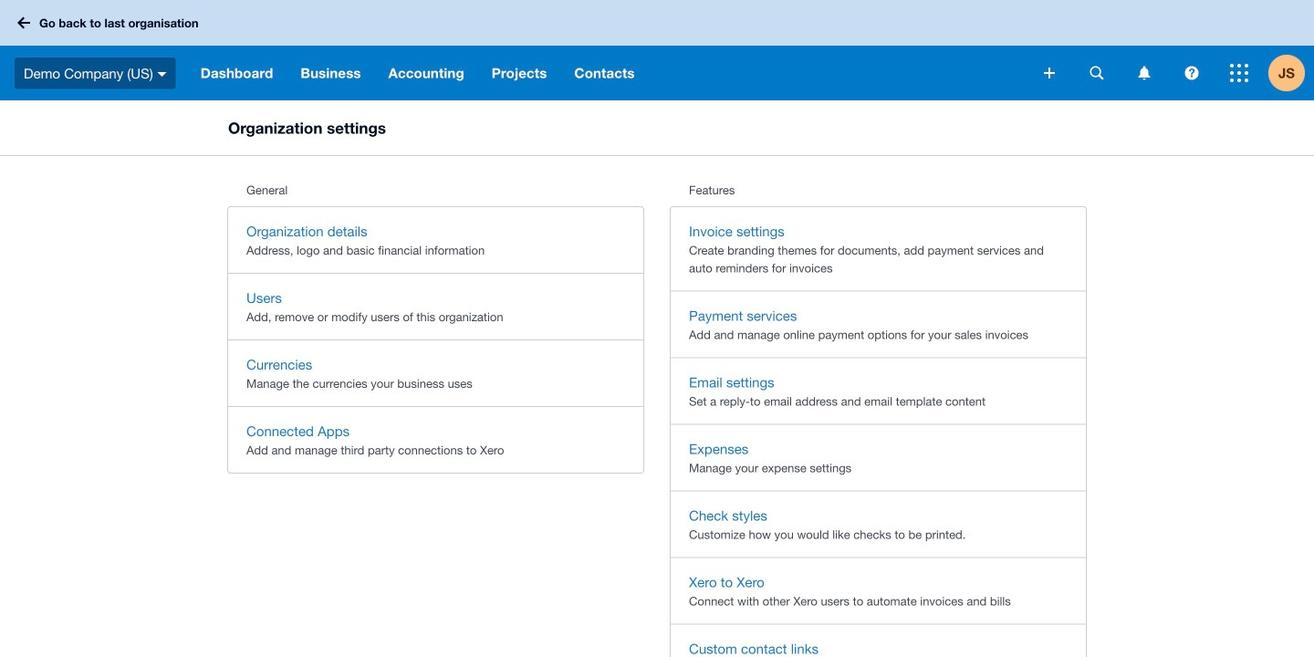 Task type: describe. For each thing, give the bounding box(es) containing it.
svg image
[[17, 17, 30, 29]]



Task type: vqa. For each thing, say whether or not it's contained in the screenshot.
svg icon
yes



Task type: locate. For each thing, give the bounding box(es) containing it.
svg image
[[1231, 64, 1249, 82], [1090, 66, 1104, 80], [1139, 66, 1151, 80], [1185, 66, 1199, 80], [1044, 68, 1055, 79], [158, 72, 167, 76]]

banner
[[0, 0, 1314, 100]]



